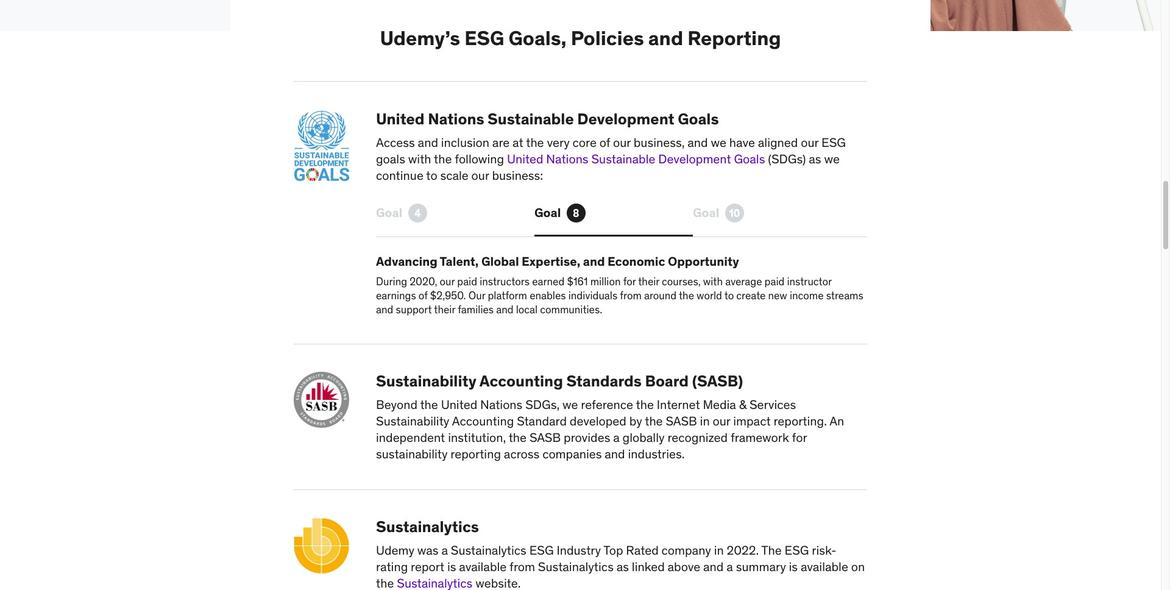 Task type: describe. For each thing, give the bounding box(es) containing it.
sustainability
[[376, 447, 448, 462]]

services
[[750, 397, 797, 412]]

framework
[[731, 430, 790, 445]]

at
[[513, 135, 524, 150]]

in inside sustainability accounting standards board (sasb) beyond the united nations sdgs, we reference the internet media & services sustainability accounting standard developed by the sasb in our impact reporting. an independent institution, the sasb provides a globally recognized framework for sustainability reporting across companies and industries.
[[700, 414, 710, 429]]

scale
[[441, 167, 469, 183]]

2 horizontal spatial a
[[727, 559, 733, 575]]

the right by
[[645, 414, 663, 429]]

2 available from the left
[[801, 559, 849, 575]]

and up million
[[583, 253, 605, 269]]

2 paid from the left
[[765, 275, 785, 288]]

united inside sustainability accounting standards board (sasb) beyond the united nations sdgs, we reference the internet media & services sustainability accounting standard developed by the sasb in our impact reporting. an independent institution, the sasb provides a globally recognized framework for sustainability reporting across companies and industries.
[[441, 397, 478, 412]]

enables
[[530, 289, 566, 302]]

reporting
[[451, 447, 501, 462]]

(sasb)
[[693, 372, 744, 391]]

reporting
[[688, 26, 782, 51]]

very
[[547, 135, 570, 150]]

1 vertical spatial a
[[442, 543, 448, 558]]

the up by
[[636, 397, 654, 412]]

standards
[[567, 372, 642, 391]]

risk-
[[812, 543, 837, 558]]

the right "beyond"
[[420, 397, 438, 412]]

earned
[[532, 275, 565, 288]]

are
[[493, 135, 510, 150]]

0 horizontal spatial goals
[[678, 109, 719, 128]]

0 vertical spatial united nations sustainable development goals
[[376, 109, 719, 128]]

esg inside access and inclusion are at the very core of our business, and we have aligned our esg goals with the following
[[822, 135, 846, 150]]

4
[[415, 206, 421, 220]]

company
[[662, 543, 712, 558]]

streams
[[827, 289, 864, 302]]

aligned
[[758, 135, 798, 150]]

inclusion
[[441, 135, 490, 150]]

as inside "sustainalytics udemy was a sustainalytics esg industry top rated company in 2022. the esg risk- rating report is available from sustainalytics as linked above and a summary is available on the"
[[617, 559, 629, 575]]

access
[[376, 135, 415, 150]]

1 vertical spatial nations
[[547, 151, 589, 166]]

institution,
[[448, 430, 506, 445]]

1 vertical spatial their
[[434, 303, 456, 316]]

1 horizontal spatial sasb
[[666, 414, 697, 429]]

media
[[703, 397, 737, 412]]

goal for 10
[[693, 205, 722, 220]]

with for the
[[408, 151, 432, 166]]

linked
[[632, 559, 665, 575]]

our up (sdgs) on the right top of the page
[[801, 135, 819, 150]]

0 vertical spatial united
[[376, 109, 425, 128]]

board
[[645, 372, 689, 391]]

following
[[455, 151, 504, 166]]

2 sustainability from the top
[[376, 414, 450, 429]]

the up across
[[509, 430, 527, 445]]

for inside sustainability accounting standards board (sasb) beyond the united nations sdgs, we reference the internet media & services sustainability accounting standard developed by the sasb in our impact reporting. an independent institution, the sasb provides a globally recognized framework for sustainability reporting across companies and industries.
[[792, 430, 807, 445]]

during
[[376, 275, 407, 288]]

industries.
[[628, 447, 685, 462]]

the
[[762, 543, 782, 558]]

access and inclusion are at the very core of our business, and we have aligned our esg goals with the following
[[376, 135, 846, 166]]

our
[[469, 289, 486, 302]]

economic
[[608, 253, 666, 269]]

opportunity
[[668, 253, 739, 269]]

udemy
[[376, 543, 415, 558]]

individuals
[[569, 289, 618, 302]]

our inside (sdgs) as we continue to scale our business:
[[472, 167, 489, 183]]

united nations sustainable development goals link
[[507, 151, 766, 166]]

communities.
[[540, 303, 603, 316]]

esg left goals,
[[465, 26, 504, 51]]

earnings
[[376, 289, 416, 302]]

and right access
[[418, 135, 438, 150]]

sustainability accounting standards board (sasb) beyond the united nations sdgs, we reference the internet media & services sustainability accounting standard developed by the sasb in our impact reporting. an independent institution, the sasb provides a globally recognized framework for sustainability reporting across companies and industries.
[[376, 372, 845, 462]]

continue
[[376, 167, 424, 183]]

independent
[[376, 430, 445, 445]]

and down platform
[[497, 303, 514, 316]]

business:
[[492, 167, 543, 183]]

10
[[729, 206, 741, 220]]

we inside sustainability accounting standards board (sasb) beyond the united nations sdgs, we reference the internet media & services sustainability accounting standard developed by the sasb in our impact reporting. an independent institution, the sasb provides a globally recognized framework for sustainability reporting across companies and industries.
[[563, 397, 578, 412]]

industry
[[557, 543, 601, 558]]

&
[[740, 397, 747, 412]]

across
[[504, 447, 540, 462]]

the right at
[[526, 135, 544, 150]]

million
[[591, 275, 621, 288]]

1 available from the left
[[459, 559, 507, 575]]

and down earnings
[[376, 303, 394, 316]]

advancing talent, global expertise, and economic opportunity during 2020, our paid instructors earned $161 million for their courses, with average paid instructor earnings of $2,950. our platform enables individuals from around the world to create new income streams and support their families and local communities.
[[376, 253, 864, 316]]

local
[[516, 303, 538, 316]]

1 horizontal spatial sustainable
[[592, 151, 656, 166]]

reference
[[581, 397, 634, 412]]

1 vertical spatial united nations sustainable development goals
[[507, 151, 766, 166]]

globally
[[623, 430, 665, 445]]

world
[[697, 289, 723, 302]]

provides
[[564, 430, 611, 445]]

goal for 8
[[535, 205, 564, 220]]

1 horizontal spatial their
[[639, 275, 660, 288]]

families
[[458, 303, 494, 316]]

0 horizontal spatial sustainable
[[488, 109, 574, 128]]

around
[[645, 289, 677, 302]]

1 paid from the left
[[458, 275, 478, 288]]

1 vertical spatial development
[[659, 151, 732, 166]]

in inside "sustainalytics udemy was a sustainalytics esg industry top rated company in 2022. the esg risk- rating report is available from sustainalytics as linked above and a summary is available on the"
[[714, 543, 724, 558]]

impact
[[734, 414, 771, 429]]

0 vertical spatial accounting
[[480, 372, 563, 391]]

rated
[[626, 543, 659, 558]]

recognized
[[668, 430, 728, 445]]

developed
[[570, 414, 627, 429]]



Task type: vqa. For each thing, say whether or not it's contained in the screenshot.
april
no



Task type: locate. For each thing, give the bounding box(es) containing it.
reporting.
[[774, 414, 827, 429]]

with inside access and inclusion are at the very core of our business, and we have aligned our esg goals with the following
[[408, 151, 432, 166]]

our
[[613, 135, 631, 150], [801, 135, 819, 150], [472, 167, 489, 183], [440, 275, 455, 288], [713, 414, 731, 429]]

0 vertical spatial nations
[[428, 109, 485, 128]]

to inside advancing talent, global expertise, and economic opportunity during 2020, our paid instructors earned $161 million for their courses, with average paid instructor earnings of $2,950. our platform enables individuals from around the world to create new income streams and support their families and local communities.
[[725, 289, 734, 302]]

0 horizontal spatial for
[[624, 275, 636, 288]]

goal for 4
[[376, 205, 405, 220]]

for down economic
[[624, 275, 636, 288]]

0 vertical spatial sustainalytics
[[376, 517, 479, 537]]

1 vertical spatial sustainable
[[592, 151, 656, 166]]

1 horizontal spatial is
[[789, 559, 798, 575]]

the up scale
[[434, 151, 452, 166]]

2 vertical spatial we
[[563, 397, 578, 412]]

1 vertical spatial sustainalytics
[[451, 543, 527, 558]]

the inside "sustainalytics udemy was a sustainalytics esg industry top rated company in 2022. the esg risk- rating report is available from sustainalytics as linked above and a summary is available on the"
[[376, 576, 394, 590]]

as down top
[[617, 559, 629, 575]]

of down 2020,
[[419, 289, 428, 302]]

to left scale
[[426, 167, 438, 183]]

1 vertical spatial goals
[[735, 151, 766, 166]]

for
[[624, 275, 636, 288], [792, 430, 807, 445]]

2 is from the left
[[789, 559, 798, 575]]

0 horizontal spatial in
[[700, 414, 710, 429]]

$161
[[567, 275, 588, 288]]

2 horizontal spatial we
[[825, 151, 840, 166]]

0 vertical spatial in
[[700, 414, 710, 429]]

from inside "sustainalytics udemy was a sustainalytics esg industry top rated company in 2022. the esg risk- rating report is available from sustainalytics as linked above and a summary is available on the"
[[510, 559, 535, 575]]

we inside access and inclusion are at the very core of our business, and we have aligned our esg goals with the following
[[711, 135, 727, 150]]

on
[[852, 559, 865, 575]]

our inside advancing talent, global expertise, and economic opportunity during 2020, our paid instructors earned $161 million for their courses, with average paid instructor earnings of $2,950. our platform enables individuals from around the world to create new income streams and support their families and local communities.
[[440, 275, 455, 288]]

and inside "sustainalytics udemy was a sustainalytics esg industry top rated company in 2022. the esg risk- rating report is available from sustainalytics as linked above and a summary is available on the"
[[704, 559, 724, 575]]

$2,950.
[[430, 289, 466, 302]]

0 vertical spatial for
[[624, 275, 636, 288]]

1 horizontal spatial with
[[704, 275, 723, 288]]

0 vertical spatial we
[[711, 135, 727, 150]]

2 vertical spatial a
[[727, 559, 733, 575]]

1 sustainability from the top
[[376, 372, 477, 391]]

a down the 2022.
[[727, 559, 733, 575]]

0 horizontal spatial united
[[376, 109, 425, 128]]

united down at
[[507, 151, 544, 166]]

global
[[482, 253, 519, 269]]

and
[[649, 26, 684, 51], [418, 135, 438, 150], [688, 135, 708, 150], [583, 253, 605, 269], [376, 303, 394, 316], [497, 303, 514, 316], [605, 447, 625, 462], [704, 559, 724, 575]]

1 horizontal spatial a
[[614, 430, 620, 445]]

nations up inclusion
[[428, 109, 485, 128]]

1 vertical spatial to
[[725, 289, 734, 302]]

0 horizontal spatial available
[[459, 559, 507, 575]]

sustainalytics udemy was a sustainalytics esg industry top rated company in 2022. the esg risk- rating report is available from sustainalytics as linked above and a summary is available on the
[[376, 517, 865, 590]]

expertise,
[[522, 253, 581, 269]]

our down media
[[713, 414, 731, 429]]

internet
[[657, 397, 700, 412]]

their down $2,950.
[[434, 303, 456, 316]]

united
[[376, 109, 425, 128], [507, 151, 544, 166], [441, 397, 478, 412]]

from inside advancing talent, global expertise, and economic opportunity during 2020, our paid instructors earned $161 million for their courses, with average paid instructor earnings of $2,950. our platform enables individuals from around the world to create new income streams and support their families and local communities.
[[620, 289, 642, 302]]

nations up 'institution,'
[[481, 397, 523, 412]]

1 vertical spatial accounting
[[452, 414, 514, 429]]

development down business,
[[659, 151, 732, 166]]

our inside sustainability accounting standards board (sasb) beyond the united nations sdgs, we reference the internet media & services sustainability accounting standard developed by the sasb in our impact reporting. an independent institution, the sasb provides a globally recognized framework for sustainability reporting across companies and industries.
[[713, 414, 731, 429]]

instructors
[[480, 275, 530, 288]]

nations inside sustainability accounting standards board (sasb) beyond the united nations sdgs, we reference the internet media & services sustainability accounting standard developed by the sasb in our impact reporting. an independent institution, the sasb provides a globally recognized framework for sustainability reporting across companies and industries.
[[481, 397, 523, 412]]

sasb down standard
[[530, 430, 561, 445]]

sustainable up at
[[488, 109, 574, 128]]

by
[[630, 414, 643, 429]]

sustainability up "beyond"
[[376, 372, 477, 391]]

sustainability
[[376, 372, 477, 391], [376, 414, 450, 429]]

to right world
[[725, 289, 734, 302]]

as right (sdgs) on the right top of the page
[[809, 151, 822, 166]]

we left have
[[711, 135, 727, 150]]

esg
[[465, 26, 504, 51], [822, 135, 846, 150], [530, 543, 554, 558], [785, 543, 809, 558]]

1 horizontal spatial as
[[809, 151, 822, 166]]

beyond
[[376, 397, 418, 412]]

our up $2,950.
[[440, 275, 455, 288]]

0 vertical spatial sasb
[[666, 414, 697, 429]]

udemy's esg goals, policies and reporting
[[380, 26, 782, 51]]

was
[[418, 543, 439, 558]]

goal left 4
[[376, 205, 405, 220]]

goals down have
[[735, 151, 766, 166]]

sustainalytics
[[376, 517, 479, 537], [451, 543, 527, 558], [538, 559, 614, 575]]

1 vertical spatial of
[[419, 289, 428, 302]]

(sdgs)
[[769, 151, 806, 166]]

1 vertical spatial as
[[617, 559, 629, 575]]

of
[[600, 135, 610, 150], [419, 289, 428, 302]]

3 goal from the left
[[693, 205, 722, 220]]

1 vertical spatial united
[[507, 151, 544, 166]]

for down reporting.
[[792, 430, 807, 445]]

platform
[[488, 289, 528, 302]]

(sdgs) as we continue to scale our business:
[[376, 151, 840, 183]]

nations
[[428, 109, 485, 128], [547, 151, 589, 166], [481, 397, 523, 412]]

and right policies at the top
[[649, 26, 684, 51]]

1 horizontal spatial available
[[801, 559, 849, 575]]

in up recognized
[[700, 414, 710, 429]]

the down the rating
[[376, 576, 394, 590]]

is right report
[[448, 559, 456, 575]]

goal left 10
[[693, 205, 722, 220]]

1 vertical spatial sasb
[[530, 430, 561, 445]]

as inside (sdgs) as we continue to scale our business:
[[809, 151, 822, 166]]

new
[[769, 289, 788, 302]]

a right was
[[442, 543, 448, 558]]

is
[[448, 559, 456, 575], [789, 559, 798, 575]]

of inside advancing talent, global expertise, and economic opportunity during 2020, our paid instructors earned $161 million for their courses, with average paid instructor earnings of $2,950. our platform enables individuals from around the world to create new income streams and support their families and local communities.
[[419, 289, 428, 302]]

8
[[573, 206, 580, 220]]

to
[[426, 167, 438, 183], [725, 289, 734, 302]]

of inside access and inclusion are at the very core of our business, and we have aligned our esg goals with the following
[[600, 135, 610, 150]]

0 horizontal spatial from
[[510, 559, 535, 575]]

for inside advancing talent, global expertise, and economic opportunity during 2020, our paid instructors earned $161 million for their courses, with average paid instructor earnings of $2,950. our platform enables individuals from around the world to create new income streams and support their families and local communities.
[[624, 275, 636, 288]]

our up united nations sustainable development goals link
[[613, 135, 631, 150]]

the inside advancing talent, global expertise, and economic opportunity during 2020, our paid instructors earned $161 million for their courses, with average paid instructor earnings of $2,950. our platform enables individuals from around the world to create new income streams and support their families and local communities.
[[679, 289, 695, 302]]

united nations sustainable development goals up very
[[376, 109, 719, 128]]

sustainalytics down industry
[[538, 559, 614, 575]]

0 horizontal spatial their
[[434, 303, 456, 316]]

1 vertical spatial from
[[510, 559, 535, 575]]

0 horizontal spatial to
[[426, 167, 438, 183]]

with for average
[[704, 275, 723, 288]]

from
[[620, 289, 642, 302], [510, 559, 535, 575]]

the
[[526, 135, 544, 150], [434, 151, 452, 166], [679, 289, 695, 302], [420, 397, 438, 412], [636, 397, 654, 412], [645, 414, 663, 429], [509, 430, 527, 445], [376, 576, 394, 590]]

sasb
[[666, 414, 697, 429], [530, 430, 561, 445]]

2022.
[[727, 543, 759, 558]]

0 horizontal spatial sasb
[[530, 430, 561, 445]]

income
[[790, 289, 824, 302]]

1 horizontal spatial in
[[714, 543, 724, 558]]

of right core
[[600, 135, 610, 150]]

esg left industry
[[530, 543, 554, 558]]

sasb down internet
[[666, 414, 697, 429]]

sustainable down business,
[[592, 151, 656, 166]]

paid up our
[[458, 275, 478, 288]]

1 vertical spatial sustainability
[[376, 414, 450, 429]]

1 horizontal spatial of
[[600, 135, 610, 150]]

and right business,
[[688, 135, 708, 150]]

development up access and inclusion are at the very core of our business, and we have aligned our esg goals with the following
[[578, 109, 675, 128]]

have
[[730, 135, 756, 150]]

0 vertical spatial their
[[639, 275, 660, 288]]

1 vertical spatial we
[[825, 151, 840, 166]]

0 horizontal spatial of
[[419, 289, 428, 302]]

goals
[[678, 109, 719, 128], [735, 151, 766, 166]]

1 horizontal spatial paid
[[765, 275, 785, 288]]

in
[[700, 414, 710, 429], [714, 543, 724, 558]]

united nations sustainable development goals
[[376, 109, 719, 128], [507, 151, 766, 166]]

with inside advancing talent, global expertise, and economic opportunity during 2020, our paid instructors earned $161 million for their courses, with average paid instructor earnings of $2,950. our platform enables individuals from around the world to create new income streams and support their families and local communities.
[[704, 275, 723, 288]]

an
[[830, 414, 845, 429]]

sustainable
[[488, 109, 574, 128], [592, 151, 656, 166]]

goals up business,
[[678, 109, 719, 128]]

talent,
[[440, 253, 479, 269]]

courses,
[[662, 275, 701, 288]]

and inside sustainability accounting standards board (sasb) beyond the united nations sdgs, we reference the internet media & services sustainability accounting standard developed by the sasb in our impact reporting. an independent institution, the sasb provides a globally recognized framework for sustainability reporting across companies and industries.
[[605, 447, 625, 462]]

accounting up 'institution,'
[[452, 414, 514, 429]]

and down provides
[[605, 447, 625, 462]]

with
[[408, 151, 432, 166], [704, 275, 723, 288]]

available right report
[[459, 559, 507, 575]]

2 vertical spatial sustainalytics
[[538, 559, 614, 575]]

we inside (sdgs) as we continue to scale our business:
[[825, 151, 840, 166]]

1 horizontal spatial we
[[711, 135, 727, 150]]

top
[[604, 543, 624, 558]]

a down developed
[[614, 430, 620, 445]]

2 horizontal spatial united
[[507, 151, 544, 166]]

accounting up sdgs,
[[480, 372, 563, 391]]

2 goal from the left
[[535, 205, 564, 220]]

sustainability up the 'independent'
[[376, 414, 450, 429]]

goal
[[376, 205, 405, 220], [535, 205, 564, 220], [693, 205, 722, 220]]

core
[[573, 135, 597, 150]]

united nations sustainable development goals down business,
[[507, 151, 766, 166]]

in left the 2022.
[[714, 543, 724, 558]]

business,
[[634, 135, 685, 150]]

udemy's
[[380, 26, 460, 51]]

their up around
[[639, 275, 660, 288]]

sustainalytics right was
[[451, 543, 527, 558]]

0 vertical spatial development
[[578, 109, 675, 128]]

0 vertical spatial sustainability
[[376, 372, 477, 391]]

we
[[711, 135, 727, 150], [825, 151, 840, 166], [563, 397, 578, 412]]

available down risk-
[[801, 559, 849, 575]]

2 horizontal spatial goal
[[693, 205, 722, 220]]

we right sdgs,
[[563, 397, 578, 412]]

2020,
[[410, 275, 438, 288]]

1 horizontal spatial for
[[792, 430, 807, 445]]

with up world
[[704, 275, 723, 288]]

our down following
[[472, 167, 489, 183]]

0 vertical spatial of
[[600, 135, 610, 150]]

advancing
[[376, 253, 438, 269]]

1 vertical spatial for
[[792, 430, 807, 445]]

companies
[[543, 447, 602, 462]]

1 is from the left
[[448, 559, 456, 575]]

0 horizontal spatial with
[[408, 151, 432, 166]]

nations down very
[[547, 151, 589, 166]]

0 horizontal spatial goal
[[376, 205, 405, 220]]

1 goal from the left
[[376, 205, 405, 220]]

and right "above"
[[704, 559, 724, 575]]

their
[[639, 275, 660, 288], [434, 303, 456, 316]]

0 vertical spatial as
[[809, 151, 822, 166]]

0 horizontal spatial a
[[442, 543, 448, 558]]

1 horizontal spatial to
[[725, 289, 734, 302]]

0 horizontal spatial as
[[617, 559, 629, 575]]

rating
[[376, 559, 408, 575]]

above
[[668, 559, 701, 575]]

1 vertical spatial with
[[704, 275, 723, 288]]

goals,
[[509, 26, 567, 51]]

1 horizontal spatial goals
[[735, 151, 766, 166]]

with up continue
[[408, 151, 432, 166]]

standard
[[517, 414, 567, 429]]

goal left 8
[[535, 205, 564, 220]]

support
[[396, 303, 432, 316]]

1 horizontal spatial from
[[620, 289, 642, 302]]

0 horizontal spatial paid
[[458, 275, 478, 288]]

sustainalytics up was
[[376, 517, 479, 537]]

0 vertical spatial with
[[408, 151, 432, 166]]

united up access
[[376, 109, 425, 128]]

paid up new
[[765, 275, 785, 288]]

2 vertical spatial united
[[441, 397, 478, 412]]

0 horizontal spatial we
[[563, 397, 578, 412]]

1 vertical spatial in
[[714, 543, 724, 558]]

1 horizontal spatial united
[[441, 397, 478, 412]]

0 horizontal spatial is
[[448, 559, 456, 575]]

the down courses,
[[679, 289, 695, 302]]

we right (sdgs) on the right top of the page
[[825, 151, 840, 166]]

0 vertical spatial a
[[614, 430, 620, 445]]

average
[[726, 275, 763, 288]]

report
[[411, 559, 445, 575]]

esg right the
[[785, 543, 809, 558]]

is right summary
[[789, 559, 798, 575]]

united up 'institution,'
[[441, 397, 478, 412]]

policies
[[571, 26, 644, 51]]

a inside sustainability accounting standards board (sasb) beyond the united nations sdgs, we reference the internet media & services sustainability accounting standard developed by the sasb in our impact reporting. an independent institution, the sasb provides a globally recognized framework for sustainability reporting across companies and industries.
[[614, 430, 620, 445]]

create
[[737, 289, 766, 302]]

summary
[[736, 559, 786, 575]]

2 vertical spatial nations
[[481, 397, 523, 412]]

1 horizontal spatial goal
[[535, 205, 564, 220]]

0 vertical spatial from
[[620, 289, 642, 302]]

instructor
[[788, 275, 832, 288]]

to inside (sdgs) as we continue to scale our business:
[[426, 167, 438, 183]]

0 vertical spatial goals
[[678, 109, 719, 128]]

0 vertical spatial sustainable
[[488, 109, 574, 128]]

sdgs,
[[526, 397, 560, 412]]

esg right aligned
[[822, 135, 846, 150]]

0 vertical spatial to
[[426, 167, 438, 183]]



